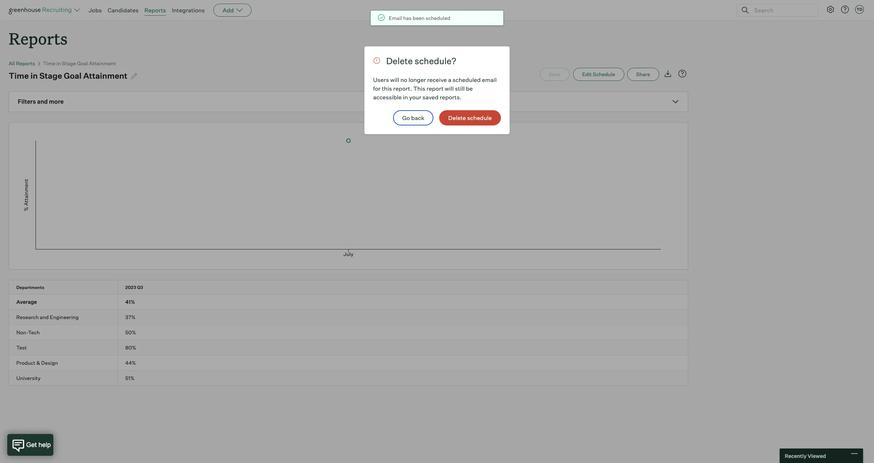 Task type: locate. For each thing, give the bounding box(es) containing it.
departments
[[16, 285, 44, 290]]

all reports
[[9, 60, 35, 66]]

viewed
[[808, 453, 826, 459]]

and inside row
[[40, 314, 49, 321]]

candidates link
[[108, 7, 139, 14]]

test
[[16, 345, 27, 351]]

delete schedule?
[[386, 55, 456, 66]]

add
[[223, 7, 234, 14]]

1 vertical spatial and
[[40, 314, 49, 321]]

scheduled
[[426, 15, 450, 21], [453, 76, 481, 83]]

0 vertical spatial time
[[43, 60, 55, 66]]

attainment
[[89, 60, 116, 66], [83, 71, 127, 81]]

go
[[402, 114, 410, 121]]

delete inside delete schedule button
[[448, 114, 466, 121]]

6 row from the top
[[9, 356, 688, 371]]

your
[[409, 94, 421, 101]]

0 horizontal spatial delete
[[386, 55, 413, 66]]

1 row from the top
[[9, 281, 688, 294]]

Search text field
[[752, 5, 811, 15]]

tech
[[28, 330, 40, 336]]

7 row from the top
[[9, 371, 688, 386]]

q3
[[137, 285, 143, 290]]

2 row group from the top
[[9, 310, 688, 325]]

0 vertical spatial will
[[390, 76, 399, 83]]

row containing research and engineering
[[9, 310, 688, 325]]

will down a
[[445, 85, 454, 92]]

scheduled right been
[[426, 15, 450, 21]]

td
[[857, 7, 862, 12]]

0 horizontal spatial time
[[9, 71, 29, 81]]

5 row from the top
[[9, 341, 688, 355]]

all
[[9, 60, 15, 66]]

add button
[[213, 4, 252, 17]]

schedule
[[593, 71, 615, 77]]

all reports link
[[9, 60, 35, 66]]

stage
[[62, 60, 76, 66], [39, 71, 62, 81]]

1 vertical spatial delete
[[448, 114, 466, 121]]

email
[[389, 15, 402, 21]]

delete down reports.
[[448, 114, 466, 121]]

university
[[16, 375, 41, 382]]

td button
[[854, 4, 865, 15]]

2 vertical spatial in
[[403, 94, 408, 101]]

go back
[[402, 114, 424, 121]]

and
[[37, 98, 48, 105], [40, 314, 49, 321]]

51%
[[125, 375, 134, 382]]

non-tech
[[16, 330, 40, 336]]

filters and more
[[18, 98, 64, 105]]

2 row from the top
[[9, 295, 688, 310]]

jobs link
[[89, 7, 102, 14]]

1 vertical spatial stage
[[39, 71, 62, 81]]

non-
[[16, 330, 28, 336]]

row group
[[9, 295, 688, 310], [9, 310, 688, 325], [9, 325, 688, 341], [9, 341, 688, 356], [9, 356, 688, 371], [9, 371, 688, 386]]

1 horizontal spatial will
[[445, 85, 454, 92]]

in
[[56, 60, 61, 66], [31, 71, 38, 81], [403, 94, 408, 101]]

time down all reports link
[[9, 71, 29, 81]]

in inside users will no longer receive a scheduled email for this report. this report will still be accessible in your saved reports.
[[403, 94, 408, 101]]

delete schedule button
[[439, 110, 501, 125]]

be
[[466, 85, 473, 92]]

3 row from the top
[[9, 310, 688, 325]]

share button
[[627, 68, 659, 81]]

3 row group from the top
[[9, 325, 688, 341]]

scheduled up 'be'
[[453, 76, 481, 83]]

and for research
[[40, 314, 49, 321]]

greenhouse recruiting image
[[9, 6, 74, 15]]

grid
[[9, 281, 688, 386]]

delete up no on the left top of page
[[386, 55, 413, 66]]

2023
[[125, 285, 136, 290]]

row containing university
[[9, 371, 688, 386]]

a
[[448, 76, 451, 83]]

users will no longer receive a scheduled email for this report. this report will still be accessible in your saved reports.
[[373, 76, 497, 101]]

td button
[[855, 5, 864, 14]]

1 vertical spatial in
[[31, 71, 38, 81]]

0 vertical spatial and
[[37, 98, 48, 105]]

0 vertical spatial time in stage goal attainment
[[43, 60, 116, 66]]

share
[[636, 71, 650, 77]]

4 row from the top
[[9, 325, 688, 340]]

4 row group from the top
[[9, 341, 688, 356]]

row group containing product & design
[[9, 356, 688, 371]]

2 horizontal spatial in
[[403, 94, 408, 101]]

goal
[[77, 60, 88, 66], [64, 71, 82, 81]]

delete
[[386, 55, 413, 66], [448, 114, 466, 121]]

row containing departments
[[9, 281, 688, 294]]

will left no on the left top of page
[[390, 76, 399, 83]]

email
[[482, 76, 497, 83]]

1 horizontal spatial delete
[[448, 114, 466, 121]]

1 vertical spatial time
[[9, 71, 29, 81]]

will
[[390, 76, 399, 83], [445, 85, 454, 92]]

0 vertical spatial reports
[[144, 7, 166, 14]]

reports
[[144, 7, 166, 14], [9, 28, 68, 49], [16, 60, 35, 66]]

recently viewed
[[785, 453, 826, 459]]

reports down the greenhouse recruiting image
[[9, 28, 68, 49]]

row group containing university
[[9, 371, 688, 386]]

receive
[[427, 76, 447, 83]]

reports right candidates
[[144, 7, 166, 14]]

5 row group from the top
[[9, 356, 688, 371]]

0 vertical spatial in
[[56, 60, 61, 66]]

recently
[[785, 453, 807, 459]]

1 row group from the top
[[9, 295, 688, 310]]

no
[[400, 76, 407, 83]]

jobs
[[89, 7, 102, 14]]

44%
[[125, 360, 136, 366]]

time
[[43, 60, 55, 66], [9, 71, 29, 81]]

for
[[373, 85, 381, 92]]

1 horizontal spatial scheduled
[[453, 76, 481, 83]]

1 vertical spatial scheduled
[[453, 76, 481, 83]]

reports right all
[[16, 60, 35, 66]]

grid containing average
[[9, 281, 688, 386]]

average
[[16, 299, 37, 305]]

1 vertical spatial will
[[445, 85, 454, 92]]

time right all reports
[[43, 60, 55, 66]]

this
[[382, 85, 392, 92]]

time in stage goal attainment
[[43, 60, 116, 66], [9, 71, 127, 81]]

6 row group from the top
[[9, 371, 688, 386]]

design
[[41, 360, 58, 366]]

row containing product & design
[[9, 356, 688, 371]]

0 vertical spatial delete
[[386, 55, 413, 66]]

row
[[9, 281, 688, 294], [9, 295, 688, 310], [9, 310, 688, 325], [9, 325, 688, 340], [9, 341, 688, 355], [9, 356, 688, 371], [9, 371, 688, 386]]

0 horizontal spatial scheduled
[[426, 15, 450, 21]]

and right research
[[40, 314, 49, 321]]

and left more
[[37, 98, 48, 105]]



Task type: describe. For each thing, give the bounding box(es) containing it.
report
[[427, 85, 443, 92]]

edit
[[582, 71, 592, 77]]

row group containing average
[[9, 295, 688, 310]]

0 vertical spatial scheduled
[[426, 15, 450, 21]]

delete schedule
[[448, 114, 492, 121]]

report.
[[393, 85, 412, 92]]

has
[[403, 15, 412, 21]]

engineering
[[50, 314, 79, 321]]

reports.
[[440, 94, 461, 101]]

schedule
[[467, 114, 492, 121]]

still
[[455, 85, 465, 92]]

download image
[[664, 69, 672, 78]]

product & design
[[16, 360, 58, 366]]

time in stage goal attainment link
[[43, 60, 116, 66]]

0 vertical spatial attainment
[[89, 60, 116, 66]]

row group containing research and engineering
[[9, 310, 688, 325]]

row containing test
[[9, 341, 688, 355]]

37%
[[125, 314, 135, 321]]

1 horizontal spatial in
[[56, 60, 61, 66]]

row group containing test
[[9, 341, 688, 356]]

0 horizontal spatial in
[[31, 71, 38, 81]]

go back button
[[393, 110, 433, 125]]

saved
[[423, 94, 439, 101]]

1 horizontal spatial time
[[43, 60, 55, 66]]

edit schedule
[[582, 71, 615, 77]]

integrations
[[172, 7, 205, 14]]

save and schedule this report to revisit it! element
[[540, 68, 573, 81]]

50%
[[125, 330, 136, 336]]

and for filters
[[37, 98, 48, 105]]

row group containing non-tech
[[9, 325, 688, 341]]

users
[[373, 76, 389, 83]]

accessible
[[373, 94, 402, 101]]

schedule?
[[415, 55, 456, 66]]

41%
[[125, 299, 135, 305]]

row containing average
[[9, 295, 688, 310]]

back
[[411, 114, 424, 121]]

1 vertical spatial attainment
[[83, 71, 127, 81]]

xychart image
[[18, 123, 679, 268]]

integrations link
[[172, 7, 205, 14]]

more
[[49, 98, 64, 105]]

configure image
[[826, 5, 835, 14]]

delete for delete schedule
[[448, 114, 466, 121]]

scheduled inside users will no longer receive a scheduled email for this report. this report will still be accessible in your saved reports.
[[453, 76, 481, 83]]

filters
[[18, 98, 36, 105]]

been
[[413, 15, 425, 21]]

0 vertical spatial goal
[[77, 60, 88, 66]]

2 vertical spatial reports
[[16, 60, 35, 66]]

delete for delete schedule?
[[386, 55, 413, 66]]

email has been scheduled
[[389, 15, 450, 21]]

edit schedule button
[[573, 68, 624, 81]]

2023 q3
[[125, 285, 143, 290]]

0 vertical spatial stage
[[62, 60, 76, 66]]

product
[[16, 360, 35, 366]]

1 vertical spatial time in stage goal attainment
[[9, 71, 127, 81]]

research
[[16, 314, 39, 321]]

1 vertical spatial goal
[[64, 71, 82, 81]]

row containing non-tech
[[9, 325, 688, 340]]

&
[[36, 360, 40, 366]]

this
[[413, 85, 425, 92]]

1 vertical spatial reports
[[9, 28, 68, 49]]

candidates
[[108, 7, 139, 14]]

80%
[[125, 345, 136, 351]]

reports link
[[144, 7, 166, 14]]

faq image
[[678, 69, 687, 78]]

longer
[[409, 76, 426, 83]]

0 horizontal spatial will
[[390, 76, 399, 83]]

research and engineering
[[16, 314, 79, 321]]



Task type: vqa. For each thing, say whether or not it's contained in the screenshot.
Davis related to Patricia
no



